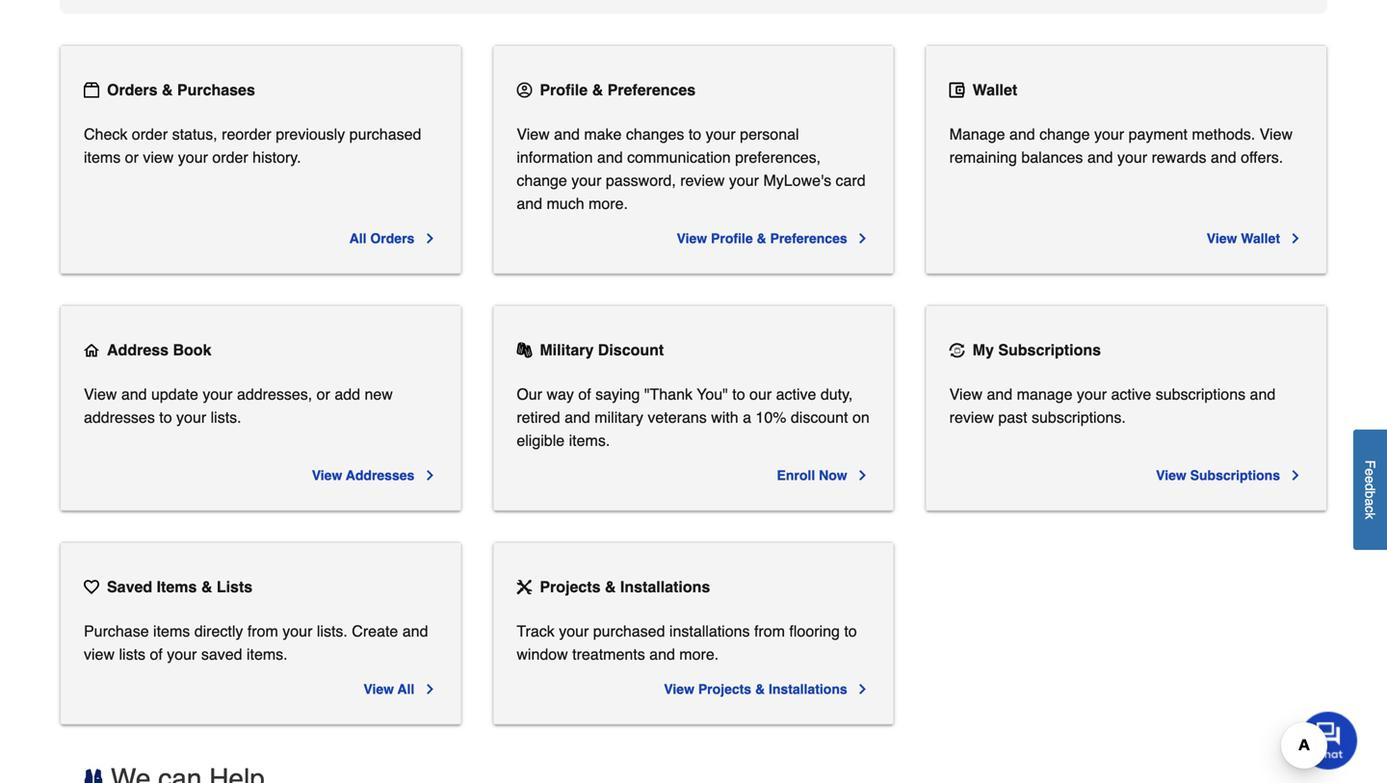 Task type: locate. For each thing, give the bounding box(es) containing it.
your right track at the bottom left
[[559, 623, 589, 640]]

and
[[554, 125, 580, 143], [1010, 125, 1036, 143], [598, 148, 623, 166], [1088, 148, 1114, 166], [1211, 148, 1237, 166], [517, 195, 543, 213], [121, 386, 147, 403], [987, 386, 1013, 403], [1251, 386, 1276, 403], [565, 409, 591, 427], [403, 623, 428, 640], [650, 646, 676, 664]]

1 vertical spatial all
[[398, 682, 415, 697]]

1 vertical spatial projects
[[699, 682, 752, 697]]

& down mylowe's on the right top
[[757, 231, 767, 246]]

and inside view and update your addresses, or add new addresses to your lists.
[[121, 386, 147, 403]]

1 horizontal spatial chevron right image
[[856, 468, 871, 483]]

0 horizontal spatial view
[[84, 646, 115, 664]]

view for lists
[[84, 646, 115, 664]]

2 e from the top
[[1363, 476, 1379, 484]]

view inside purchase items directly from your lists. create and view lists of your saved items.
[[84, 646, 115, 664]]

view for view projects & installations
[[664, 682, 695, 697]]

wallet image
[[950, 82, 965, 98]]

e up the b
[[1363, 476, 1379, 484]]

items. down military
[[569, 432, 610, 450]]

your inside check order status, reorder previously purchased items or view your order history.
[[178, 148, 208, 166]]

view inside view and update your addresses, or add new addresses to your lists.
[[84, 386, 117, 403]]

1 from from the left
[[248, 623, 278, 640]]

1 vertical spatial subscriptions
[[1191, 468, 1281, 483]]

of right way
[[579, 386, 592, 403]]

much
[[547, 195, 585, 213]]

your left payment
[[1095, 125, 1125, 143]]

methods.
[[1193, 125, 1256, 143]]

1 horizontal spatial a
[[1363, 499, 1379, 506]]

track
[[517, 623, 555, 640]]

2 active from the left
[[1112, 386, 1152, 403]]

review inside 'view and manage your active subscriptions and review past subscriptions.'
[[950, 409, 995, 427]]

projects
[[540, 578, 601, 596], [699, 682, 752, 697]]

chevron right image inside view profile & preferences link
[[856, 231, 871, 246]]

1 vertical spatial wallet
[[1242, 231, 1281, 246]]

account circle image
[[517, 82, 532, 98]]

1 horizontal spatial view
[[143, 148, 174, 166]]

to up communication
[[689, 125, 702, 143]]

0 vertical spatial or
[[125, 148, 139, 166]]

and left much
[[517, 195, 543, 213]]

0 vertical spatial all
[[350, 231, 367, 246]]

0 vertical spatial order
[[132, 125, 168, 143]]

more.
[[589, 195, 628, 213], [680, 646, 719, 664]]

0 horizontal spatial subscriptions
[[999, 341, 1102, 359]]

0 vertical spatial a
[[743, 409, 752, 427]]

orders & purchases
[[107, 81, 255, 99]]

chevron right image right 'view all'
[[422, 682, 438, 697]]

0 vertical spatial view
[[143, 148, 174, 166]]

1 vertical spatial lists.
[[317, 623, 348, 640]]

1 vertical spatial review
[[950, 409, 995, 427]]

1 vertical spatial view
[[84, 646, 115, 664]]

address
[[107, 341, 169, 359]]

profile & preferences
[[540, 81, 696, 99]]

chevron right image
[[856, 468, 871, 483], [422, 682, 438, 697]]

items down the check
[[84, 148, 121, 166]]

rewards
[[1152, 148, 1207, 166]]

1 vertical spatial items.
[[247, 646, 288, 664]]

from
[[248, 623, 278, 640], [755, 623, 786, 640]]

1 horizontal spatial installations
[[769, 682, 848, 697]]

0 vertical spatial purchased
[[350, 125, 422, 143]]

and up 'addresses'
[[121, 386, 147, 403]]

your up subscriptions.
[[1077, 386, 1107, 403]]

0 horizontal spatial active
[[776, 386, 817, 403]]

0 horizontal spatial change
[[517, 172, 568, 189]]

0 vertical spatial review
[[681, 172, 725, 189]]

subscriptions for view subscriptions
[[1191, 468, 1281, 483]]

order
[[132, 125, 168, 143], [212, 148, 248, 166]]

with
[[711, 409, 739, 427]]

1 vertical spatial a
[[1363, 499, 1379, 506]]

update
[[151, 386, 198, 403]]

change down information
[[517, 172, 568, 189]]

subscriptions up manage
[[999, 341, 1102, 359]]

more. down installations
[[680, 646, 719, 664]]

chevron right image right now
[[856, 468, 871, 483]]

order right the check
[[132, 125, 168, 143]]

profile down view and make changes to your personal information and communication preferences, change your password, review your mylowe's card and much more.
[[711, 231, 753, 246]]

track your purchased installations from flooring to window treatments and more.
[[517, 623, 858, 664]]

chevron right image inside enroll now link
[[856, 468, 871, 483]]

manage
[[1017, 386, 1073, 403]]

from right directly
[[248, 623, 278, 640]]

chevron right image for purchase items directly from your lists. create and view lists of your saved items.
[[422, 682, 438, 697]]

or down the check
[[125, 148, 139, 166]]

more. inside view and make changes to your personal information and communication preferences, change your password, review your mylowe's card and much more.
[[589, 195, 628, 213]]

purchased
[[350, 125, 422, 143], [593, 623, 666, 640]]

eligible
[[517, 432, 565, 450]]

items down items
[[153, 623, 190, 640]]

change inside view and make changes to your personal information and communication preferences, change your password, review your mylowe's card and much more.
[[517, 172, 568, 189]]

and down installations
[[650, 646, 676, 664]]

purchased up treatments at the bottom of page
[[593, 623, 666, 640]]

0 horizontal spatial items.
[[247, 646, 288, 664]]

0 horizontal spatial wallet
[[973, 81, 1018, 99]]

chevron right image inside all orders 'link'
[[422, 231, 438, 246]]

preferences up changes
[[608, 81, 696, 99]]

review
[[681, 172, 725, 189], [950, 409, 995, 427]]

view for view subscriptions
[[1157, 468, 1187, 483]]

items inside check order status, reorder previously purchased items or view your order history.
[[84, 148, 121, 166]]

view down the status,
[[143, 148, 174, 166]]

items.
[[569, 432, 610, 450], [247, 646, 288, 664]]

your up communication
[[706, 125, 736, 143]]

2 from from the left
[[755, 623, 786, 640]]

view and make changes to your personal information and communication preferences, change your password, review your mylowe's card and much more.
[[517, 125, 866, 213]]

to inside view and make changes to your personal information and communication preferences, change your password, review your mylowe's card and much more.
[[689, 125, 702, 143]]

or
[[125, 148, 139, 166], [317, 386, 330, 403]]

0 vertical spatial of
[[579, 386, 592, 403]]

orders
[[107, 81, 158, 99], [371, 231, 415, 246]]

1 horizontal spatial more.
[[680, 646, 719, 664]]

purchase items directly from your lists. create and view lists of your saved items.
[[84, 623, 428, 664]]

orders inside 'link'
[[371, 231, 415, 246]]

0 vertical spatial items
[[84, 148, 121, 166]]

0 horizontal spatial a
[[743, 409, 752, 427]]

1 horizontal spatial active
[[1112, 386, 1152, 403]]

view addresses link
[[312, 464, 438, 487]]

0 vertical spatial subscriptions
[[999, 341, 1102, 359]]

0 vertical spatial change
[[1040, 125, 1091, 143]]

0 horizontal spatial of
[[150, 646, 163, 664]]

1 vertical spatial chevron right image
[[422, 682, 438, 697]]

purchased inside check order status, reorder previously purchased items or view your order history.
[[350, 125, 422, 143]]

your up much
[[572, 172, 602, 189]]

0 horizontal spatial items
[[84, 148, 121, 166]]

profile
[[540, 81, 588, 99], [711, 231, 753, 246]]

0 vertical spatial items.
[[569, 432, 610, 450]]

purchased inside track your purchased installations from flooring to window treatments and more.
[[593, 623, 666, 640]]

lists. left 'create'
[[317, 623, 348, 640]]

0 horizontal spatial chevron right image
[[422, 682, 438, 697]]

your down the status,
[[178, 148, 208, 166]]

chevron right image inside "view projects & installations" link
[[856, 682, 871, 697]]

from left the flooring
[[755, 623, 786, 640]]

1 vertical spatial or
[[317, 386, 330, 403]]

lists. down 'addresses,' at the left
[[211, 409, 242, 427]]

my subscriptions
[[973, 341, 1102, 359]]

1 horizontal spatial items
[[153, 623, 190, 640]]

c
[[1363, 506, 1379, 513]]

0 vertical spatial more.
[[589, 195, 628, 213]]

chevron right image inside view subscriptions link
[[1289, 468, 1304, 483]]

1 vertical spatial items
[[153, 623, 190, 640]]

a inside button
[[1363, 499, 1379, 506]]

chevron right image inside view wallet link
[[1289, 231, 1304, 246]]

duty,
[[821, 386, 853, 403]]

view inside 'view and manage your active subscriptions and review past subscriptions.'
[[950, 386, 983, 403]]

f
[[1363, 460, 1379, 469]]

e
[[1363, 469, 1379, 476], [1363, 476, 1379, 484]]

from inside track your purchased installations from flooring to window treatments and more.
[[755, 623, 786, 640]]

a right with
[[743, 409, 752, 427]]

view inside check order status, reorder previously purchased items or view your order history.
[[143, 148, 174, 166]]

subscriptions
[[999, 341, 1102, 359], [1191, 468, 1281, 483]]

1 vertical spatial orders
[[371, 231, 415, 246]]

chevron right image inside view all link
[[422, 682, 438, 697]]

0 horizontal spatial all
[[350, 231, 367, 246]]

wallet right wallet icon
[[973, 81, 1018, 99]]

1 horizontal spatial subscriptions
[[1191, 468, 1281, 483]]

1 vertical spatial of
[[150, 646, 163, 664]]

your left 'create'
[[283, 623, 313, 640]]

view down purchase
[[84, 646, 115, 664]]

a inside our way of saying "thank you" to our active duty, retired and military veterans with a 10% discount on eligible items.
[[743, 409, 752, 427]]

all
[[350, 231, 367, 246], [398, 682, 415, 697]]

your
[[706, 125, 736, 143], [1095, 125, 1125, 143], [178, 148, 208, 166], [1118, 148, 1148, 166], [572, 172, 602, 189], [730, 172, 760, 189], [203, 386, 233, 403], [1077, 386, 1107, 403], [176, 409, 206, 427], [283, 623, 313, 640], [559, 623, 589, 640], [167, 646, 197, 664]]

chevron right image for manage and change your payment methods. view remaining balances and your rewards and offers.
[[1289, 231, 1304, 246]]

your left saved
[[167, 646, 197, 664]]

and right 'create'
[[403, 623, 428, 640]]

lists. inside purchase items directly from your lists. create and view lists of your saved items.
[[317, 623, 348, 640]]

view for view profile & preferences
[[677, 231, 708, 246]]

1 vertical spatial profile
[[711, 231, 753, 246]]

projects right assembly image
[[540, 578, 601, 596]]

to right the flooring
[[845, 623, 858, 640]]

1 vertical spatial change
[[517, 172, 568, 189]]

1 horizontal spatial purchased
[[593, 623, 666, 640]]

order down reorder
[[212, 148, 248, 166]]

window
[[517, 646, 568, 664]]

1 horizontal spatial review
[[950, 409, 995, 427]]

1 horizontal spatial from
[[755, 623, 786, 640]]

view for view addresses
[[312, 468, 343, 483]]

0 horizontal spatial or
[[125, 148, 139, 166]]

view
[[517, 125, 550, 143], [1260, 125, 1294, 143], [677, 231, 708, 246], [1207, 231, 1238, 246], [84, 386, 117, 403], [950, 386, 983, 403], [312, 468, 343, 483], [1157, 468, 1187, 483], [364, 682, 394, 697], [664, 682, 695, 697]]

1 horizontal spatial change
[[1040, 125, 1091, 143]]

1 horizontal spatial orders
[[371, 231, 415, 246]]

view for view and manage your active subscriptions and review past subscriptions.
[[950, 386, 983, 403]]

home image
[[84, 343, 99, 358]]

0 vertical spatial lists.
[[211, 409, 242, 427]]

&
[[162, 81, 173, 99], [592, 81, 603, 99], [757, 231, 767, 246], [201, 578, 212, 596], [605, 578, 616, 596], [756, 682, 765, 697]]

previously
[[276, 125, 345, 143]]

payment
[[1129, 125, 1188, 143]]

active up subscriptions.
[[1112, 386, 1152, 403]]

to inside track your purchased installations from flooring to window treatments and more.
[[845, 623, 858, 640]]

1 horizontal spatial wallet
[[1242, 231, 1281, 246]]

1 horizontal spatial all
[[398, 682, 415, 697]]

e up d
[[1363, 469, 1379, 476]]

10%
[[756, 409, 787, 427]]

0 vertical spatial projects
[[540, 578, 601, 596]]

0 vertical spatial installations
[[621, 578, 711, 596]]

installations down the flooring
[[769, 682, 848, 697]]

to left the our
[[733, 386, 746, 403]]

chevron right image for track your purchased installations from flooring to window treatments and more.
[[856, 682, 871, 697]]

0 vertical spatial orders
[[107, 81, 158, 99]]

1 active from the left
[[776, 386, 817, 403]]

change
[[1040, 125, 1091, 143], [517, 172, 568, 189]]

veterans
[[648, 409, 707, 427]]

1 horizontal spatial preferences
[[771, 231, 848, 246]]

1 horizontal spatial items.
[[569, 432, 610, 450]]

1 e from the top
[[1363, 469, 1379, 476]]

enroll
[[777, 468, 816, 483]]

wallet down offers. on the right top of the page
[[1242, 231, 1281, 246]]

chevron right image for our way of saying "thank you" to our active duty, retired and military veterans with a 10% discount on eligible items.
[[856, 468, 871, 483]]

1 vertical spatial more.
[[680, 646, 719, 664]]

to down the update
[[159, 409, 172, 427]]

manage
[[950, 125, 1006, 143]]

projects down installations
[[699, 682, 752, 697]]

chevron right image inside view addresses 'link'
[[422, 468, 438, 483]]

assembly image
[[517, 580, 532, 595]]

active up "discount"
[[776, 386, 817, 403]]

and down way
[[565, 409, 591, 427]]

preferences down mylowe's on the right top
[[771, 231, 848, 246]]

profile right account circle icon
[[540, 81, 588, 99]]

0 horizontal spatial purchased
[[350, 125, 422, 143]]

0 horizontal spatial profile
[[540, 81, 588, 99]]

0 vertical spatial wallet
[[973, 81, 1018, 99]]

manage and change your payment methods. view remaining balances and your rewards and offers.
[[950, 125, 1294, 166]]

card
[[836, 172, 866, 189]]

0 vertical spatial chevron right image
[[856, 468, 871, 483]]

change up balances
[[1040, 125, 1091, 143]]

items. inside our way of saying "thank you" to our active duty, retired and military veterans with a 10% discount on eligible items.
[[569, 432, 610, 450]]

view inside 'link'
[[312, 468, 343, 483]]

and down the make
[[598, 148, 623, 166]]

0 horizontal spatial more.
[[589, 195, 628, 213]]

installations up track your purchased installations from flooring to window treatments and more.
[[621, 578, 711, 596]]

items. right saved
[[247, 646, 288, 664]]

review down communication
[[681, 172, 725, 189]]

0 horizontal spatial from
[[248, 623, 278, 640]]

or left the add at the left of the page
[[317, 386, 330, 403]]

a up k
[[1363, 499, 1379, 506]]

chevron right image for view and update your addresses, or add new addresses to your lists.
[[422, 468, 438, 483]]

our way of saying "thank you" to our active duty, retired and military veterans with a 10% discount on eligible items.
[[517, 386, 870, 450]]

0 horizontal spatial order
[[132, 125, 168, 143]]

review inside view and make changes to your personal information and communication preferences, change your password, review your mylowe's card and much more.
[[681, 172, 725, 189]]

1 vertical spatial purchased
[[593, 623, 666, 640]]

view for view and make changes to your personal information and communication preferences, change your password, review your mylowe's card and much more.
[[517, 125, 550, 143]]

of right lists
[[150, 646, 163, 664]]

view addresses
[[312, 468, 415, 483]]

lists.
[[211, 409, 242, 427], [317, 623, 348, 640]]

your right the update
[[203, 386, 233, 403]]

purchased right "previously"
[[350, 125, 422, 143]]

password,
[[606, 172, 676, 189]]

1 vertical spatial order
[[212, 148, 248, 166]]

0 horizontal spatial preferences
[[608, 81, 696, 99]]

chevron right image for view and make changes to your personal information and communication preferences, change your password, review your mylowe's card and much more.
[[856, 231, 871, 246]]

your down the update
[[176, 409, 206, 427]]

active inside 'view and manage your active subscriptions and review past subscriptions.'
[[1112, 386, 1152, 403]]

view all link
[[364, 678, 438, 701]]

items. inside purchase items directly from your lists. create and view lists of your saved items.
[[247, 646, 288, 664]]

order history image
[[84, 82, 99, 98]]

1 horizontal spatial lists.
[[317, 623, 348, 640]]

and right 'subscriptions'
[[1251, 386, 1276, 403]]

1 horizontal spatial projects
[[699, 682, 752, 697]]

mylowe's
[[764, 172, 832, 189]]

view inside view and make changes to your personal information and communication preferences, change your password, review your mylowe's card and much more.
[[517, 125, 550, 143]]

from inside purchase items directly from your lists. create and view lists of your saved items.
[[248, 623, 278, 640]]

0 vertical spatial preferences
[[608, 81, 696, 99]]

1 horizontal spatial of
[[579, 386, 592, 403]]

more. down the password,
[[589, 195, 628, 213]]

wallet
[[973, 81, 1018, 99], [1242, 231, 1281, 246]]

review left past
[[950, 409, 995, 427]]

changes
[[626, 125, 685, 143]]

0 horizontal spatial review
[[681, 172, 725, 189]]

1 horizontal spatial or
[[317, 386, 330, 403]]

subscriptions down 'subscriptions'
[[1191, 468, 1281, 483]]

0 horizontal spatial lists.
[[211, 409, 242, 427]]

book
[[173, 341, 212, 359]]

view for your
[[143, 148, 174, 166]]

chevron right image
[[422, 231, 438, 246], [856, 231, 871, 246], [1289, 231, 1304, 246], [422, 468, 438, 483], [1289, 468, 1304, 483], [856, 682, 871, 697]]



Task type: vqa. For each thing, say whether or not it's contained in the screenshot.
personal
yes



Task type: describe. For each thing, give the bounding box(es) containing it.
lists. inside view and update your addresses, or add new addresses to your lists.
[[211, 409, 242, 427]]

0 vertical spatial profile
[[540, 81, 588, 99]]

view wallet
[[1207, 231, 1281, 246]]

addresses
[[84, 409, 155, 427]]

installations
[[670, 623, 750, 640]]

and up past
[[987, 386, 1013, 403]]

lists
[[217, 578, 253, 596]]

military
[[540, 341, 594, 359]]

f e e d b a c k button
[[1354, 430, 1388, 550]]

treatments
[[573, 646, 646, 664]]

enroll now link
[[777, 464, 871, 487]]

subscription image
[[950, 343, 965, 358]]

past
[[999, 409, 1028, 427]]

subscriptions
[[1156, 386, 1246, 403]]

your inside track your purchased installations from flooring to window treatments and more.
[[559, 623, 589, 640]]

items
[[157, 578, 197, 596]]

view profile & preferences link
[[677, 227, 871, 250]]

view inside manage and change your payment methods. view remaining balances and your rewards and offers.
[[1260, 125, 1294, 143]]

your inside 'view and manage your active subscriptions and review past subscriptions.'
[[1077, 386, 1107, 403]]

dogtags image
[[517, 343, 532, 358]]

preferences,
[[736, 148, 821, 166]]

change inside manage and change your payment methods. view remaining balances and your rewards and offers.
[[1040, 125, 1091, 143]]

your down payment
[[1118, 148, 1148, 166]]

offers.
[[1241, 148, 1284, 166]]

personal
[[740, 125, 800, 143]]

subscriptions for my subscriptions
[[999, 341, 1102, 359]]

view and manage your active subscriptions and review past subscriptions.
[[950, 386, 1276, 427]]

addresses,
[[237, 386, 312, 403]]

of inside purchase items directly from your lists. create and view lists of your saved items.
[[150, 646, 163, 664]]

b
[[1363, 491, 1379, 499]]

view wallet link
[[1207, 227, 1304, 250]]

communication
[[628, 148, 731, 166]]

& left lists
[[201, 578, 212, 596]]

heart outline image
[[84, 580, 99, 595]]

information
[[517, 148, 593, 166]]

discount
[[791, 409, 849, 427]]

view subscriptions
[[1157, 468, 1281, 483]]

and inside purchase items directly from your lists. create and view lists of your saved items.
[[403, 623, 428, 640]]

vest filled image
[[84, 770, 103, 784]]

all orders link
[[350, 227, 438, 250]]

my
[[973, 341, 995, 359]]

flooring
[[790, 623, 840, 640]]

view profile & preferences
[[677, 231, 848, 246]]

balances
[[1022, 148, 1084, 166]]

or inside check order status, reorder previously purchased items or view your order history.
[[125, 148, 139, 166]]

all inside 'link'
[[350, 231, 367, 246]]

d
[[1363, 484, 1379, 491]]

1 horizontal spatial profile
[[711, 231, 753, 246]]

view for view all
[[364, 682, 394, 697]]

our
[[750, 386, 772, 403]]

& left purchases
[[162, 81, 173, 99]]

0 horizontal spatial installations
[[621, 578, 711, 596]]

purchases
[[177, 81, 255, 99]]

saved
[[201, 646, 242, 664]]

new
[[365, 386, 393, 403]]

and inside our way of saying "thank you" to our active duty, retired and military veterans with a 10% discount on eligible items.
[[565, 409, 591, 427]]

purchase
[[84, 623, 149, 640]]

saved
[[107, 578, 152, 596]]

& up treatments at the bottom of page
[[605, 578, 616, 596]]

or inside view and update your addresses, or add new addresses to your lists.
[[317, 386, 330, 403]]

military
[[595, 409, 644, 427]]

all orders
[[350, 231, 415, 246]]

more. inside track your purchased installations from flooring to window treatments and more.
[[680, 646, 719, 664]]

active inside our way of saying "thank you" to our active duty, retired and military veterans with a 10% discount on eligible items.
[[776, 386, 817, 403]]

chevron right image for check order status, reorder previously purchased items or view your order history.
[[422, 231, 438, 246]]

retired
[[517, 409, 561, 427]]

and up balances
[[1010, 125, 1036, 143]]

& up the make
[[592, 81, 603, 99]]

projects inside "view projects & installations" link
[[699, 682, 752, 697]]

of inside our way of saying "thank you" to our active duty, retired and military veterans with a 10% discount on eligible items.
[[579, 386, 592, 403]]

now
[[819, 468, 848, 483]]

on
[[853, 409, 870, 427]]

subscriptions.
[[1032, 409, 1127, 427]]

& down track your purchased installations from flooring to window treatments and more.
[[756, 682, 765, 697]]

view projects & installations link
[[664, 678, 871, 701]]

0 horizontal spatial projects
[[540, 578, 601, 596]]

add
[[335, 386, 360, 403]]

create
[[352, 623, 398, 640]]

and up information
[[554, 125, 580, 143]]

our
[[517, 386, 543, 403]]

view projects & installations
[[664, 682, 848, 697]]

make
[[584, 125, 622, 143]]

1 vertical spatial installations
[[769, 682, 848, 697]]

k
[[1363, 513, 1379, 520]]

chevron right image for view and manage your active subscriptions and review past subscriptions.
[[1289, 468, 1304, 483]]

address book
[[107, 341, 212, 359]]

and right balances
[[1088, 148, 1114, 166]]

"thank
[[645, 386, 693, 403]]

saved items & lists
[[107, 578, 253, 596]]

check order status, reorder previously purchased items or view your order history.
[[84, 125, 422, 166]]

enroll now
[[777, 468, 848, 483]]

f e e d b a c k
[[1363, 460, 1379, 520]]

0 horizontal spatial orders
[[107, 81, 158, 99]]

history.
[[253, 148, 301, 166]]

you"
[[697, 386, 728, 403]]

view subscriptions link
[[1157, 464, 1304, 487]]

to inside view and update your addresses, or add new addresses to your lists.
[[159, 409, 172, 427]]

1 vertical spatial preferences
[[771, 231, 848, 246]]

view for view wallet
[[1207, 231, 1238, 246]]

remaining
[[950, 148, 1018, 166]]

and down methods.
[[1211, 148, 1237, 166]]

chat invite button image
[[1300, 711, 1359, 770]]

view for view and update your addresses, or add new addresses to your lists.
[[84, 386, 117, 403]]

and inside track your purchased installations from flooring to window treatments and more.
[[650, 646, 676, 664]]

your down preferences,
[[730, 172, 760, 189]]

1 horizontal spatial order
[[212, 148, 248, 166]]

projects & installations
[[540, 578, 711, 596]]

check
[[84, 125, 128, 143]]

discount
[[598, 341, 664, 359]]

lists
[[119, 646, 146, 664]]

reorder
[[222, 125, 272, 143]]

military discount
[[540, 341, 664, 359]]

to inside our way of saying "thank you" to our active duty, retired and military veterans with a 10% discount on eligible items.
[[733, 386, 746, 403]]

view and update your addresses, or add new addresses to your lists.
[[84, 386, 393, 427]]

way
[[547, 386, 574, 403]]

addresses
[[346, 468, 415, 483]]

directly
[[194, 623, 243, 640]]

items inside purchase items directly from your lists. create and view lists of your saved items.
[[153, 623, 190, 640]]

status,
[[172, 125, 218, 143]]

view all
[[364, 682, 415, 697]]



